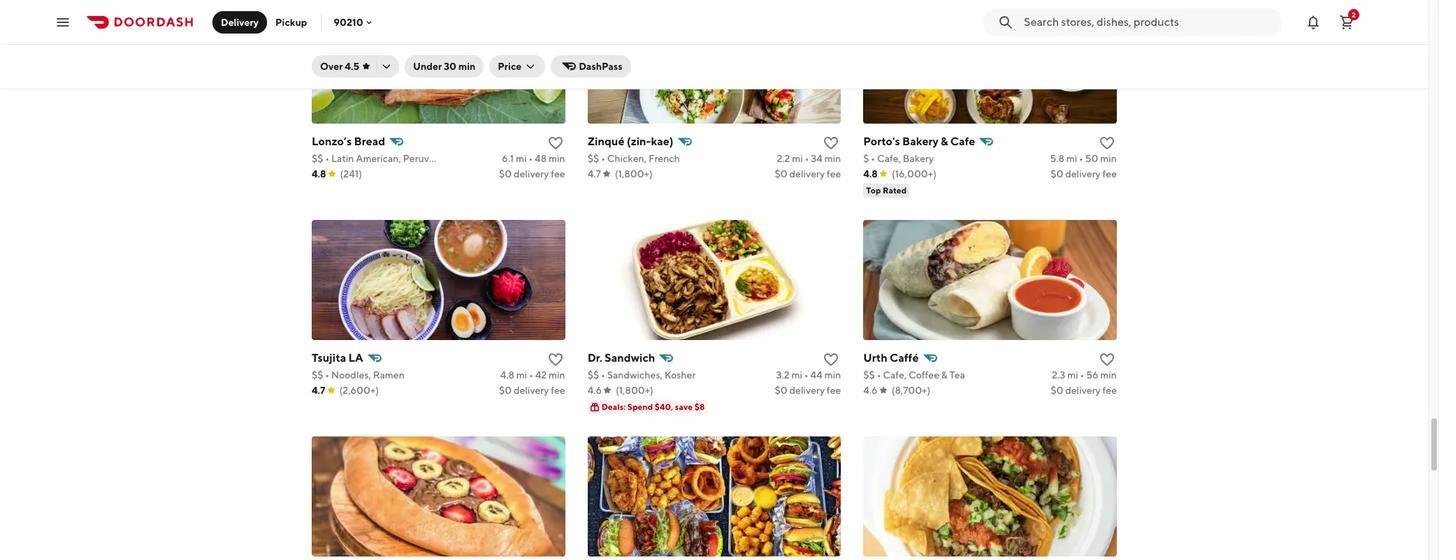 Task type: vqa. For each thing, say whether or not it's contained in the screenshot.


Task type: describe. For each thing, give the bounding box(es) containing it.
min inside button
[[458, 61, 476, 72]]

4.6 for urth caffé
[[863, 385, 878, 396]]

porto's bakery & cafe
[[863, 135, 975, 148]]

$$ for dr.
[[588, 370, 599, 381]]

click to add this store to your saved list image for tsujita la
[[547, 352, 564, 368]]

$$ for zinqué
[[588, 153, 599, 164]]

4.7 for tsujita la
[[312, 385, 325, 396]]

tsujita la
[[312, 352, 363, 365]]

2 & from the top
[[941, 370, 948, 381]]

$​0 delivery fee for tsujita la
[[499, 385, 565, 396]]

mi for urth caffé
[[1067, 370, 1078, 381]]

pickup
[[275, 16, 307, 28]]

$$ • cafe, coffee & tea
[[863, 370, 965, 381]]

90210 button
[[334, 16, 374, 28]]

$​0 delivery fee for porto's bakery & cafe
[[1051, 168, 1117, 180]]

• left 42
[[529, 370, 533, 381]]

delivery for tsujita la
[[514, 385, 549, 396]]

save
[[675, 402, 693, 412]]

top
[[866, 185, 881, 196]]

cafe
[[951, 135, 975, 148]]

$$ • chicken, french
[[588, 153, 680, 164]]

4.8 for porto's bakery & cafe
[[863, 168, 878, 180]]

mi for tsujita la
[[516, 370, 527, 381]]

urth caffé
[[863, 352, 919, 365]]

over 4.5
[[320, 61, 359, 72]]

click to add this store to your saved list image for lonzo's bread
[[547, 135, 564, 152]]

42
[[535, 370, 547, 381]]

• left 48
[[529, 153, 533, 164]]

notification bell image
[[1305, 14, 1322, 30]]

$​0 for dr. sandwich
[[775, 385, 788, 396]]

44
[[810, 370, 823, 381]]

fee for urth caffé
[[1103, 385, 1117, 396]]

$40,
[[655, 402, 673, 412]]

fee for zinqué (zin-kae)
[[827, 168, 841, 180]]

$​0 delivery fee for urth caffé
[[1051, 385, 1117, 396]]

delivery for porto's bakery & cafe
[[1065, 168, 1101, 180]]

48
[[535, 153, 547, 164]]

• left latin
[[325, 153, 329, 164]]

(zin-
[[627, 135, 651, 148]]

$
[[863, 153, 869, 164]]

$​0 for zinqué (zin-kae)
[[775, 168, 788, 180]]

min for tsujita la
[[549, 370, 565, 381]]

fee for lonzo's bread
[[551, 168, 565, 180]]

min for dr. sandwich
[[825, 370, 841, 381]]

zinqué (zin-kae)
[[588, 135, 674, 148]]

• down zinqué
[[601, 153, 605, 164]]

$​0 for porto's bakery & cafe
[[1051, 168, 1063, 180]]

over 4.5 button
[[312, 55, 399, 78]]

american,
[[356, 153, 401, 164]]

dashpass button
[[551, 55, 631, 78]]

$​0 for urth caffé
[[1051, 385, 1063, 396]]

top rated
[[866, 185, 907, 196]]

under 30 min
[[413, 61, 476, 72]]

chicken,
[[607, 153, 647, 164]]

$​0 delivery fee for dr. sandwich
[[775, 385, 841, 396]]

delivery for lonzo's bread
[[514, 168, 549, 180]]

$$ • latin american, peruvian
[[312, 153, 442, 164]]

• down dr.
[[601, 370, 605, 381]]

$​0 delivery fee for zinqué (zin-kae)
[[775, 168, 841, 180]]

$​0 for lonzo's bread
[[499, 168, 512, 180]]

3.2 mi • 44 min
[[776, 370, 841, 381]]

delivery
[[221, 16, 259, 28]]

deals: spend $40, save $8
[[602, 402, 705, 412]]

ramen
[[373, 370, 405, 381]]

4.5
[[345, 61, 359, 72]]

$8
[[695, 402, 705, 412]]

6.1 mi • 48 min
[[502, 153, 565, 164]]

delivery for urth caffé
[[1065, 385, 1101, 396]]

price
[[498, 61, 522, 72]]

lonzo's bread
[[312, 135, 385, 148]]

$​0 for tsujita la
[[499, 385, 512, 396]]

50
[[1085, 153, 1098, 164]]

34
[[811, 153, 823, 164]]

4.6 for dr. sandwich
[[588, 385, 602, 396]]

2.2 mi • 34 min
[[777, 153, 841, 164]]

• left 50 at the right of page
[[1079, 153, 1083, 164]]

min for zinqué (zin-kae)
[[825, 153, 841, 164]]

30
[[444, 61, 456, 72]]

porto's
[[863, 135, 900, 148]]

under
[[413, 61, 442, 72]]

sandwich
[[605, 352, 655, 365]]

$$ for lonzo's
[[312, 153, 323, 164]]

fee for porto's bakery & cafe
[[1103, 168, 1117, 180]]

$$ • sandwiches, kosher
[[588, 370, 696, 381]]

• left '44'
[[804, 370, 809, 381]]

2
[[1352, 10, 1356, 19]]

dashpass
[[579, 61, 622, 72]]

$ • cafe, bakery
[[863, 153, 934, 164]]

delivery for dr. sandwich
[[789, 385, 825, 396]]

delivery button
[[212, 11, 267, 33]]

click to add this store to your saved list image for urth caffé
[[1099, 352, 1116, 368]]

under 30 min button
[[405, 55, 484, 78]]



Task type: locate. For each thing, give the bounding box(es) containing it.
$$ down lonzo's
[[312, 153, 323, 164]]

deals:
[[602, 402, 626, 412]]

min
[[458, 61, 476, 72], [549, 153, 565, 164], [825, 153, 841, 164], [1100, 153, 1117, 164], [549, 370, 565, 381], [825, 370, 841, 381], [1100, 370, 1117, 381]]

delivery down 3.2 mi • 44 min
[[789, 385, 825, 396]]

mi for porto's bakery & cafe
[[1066, 153, 1077, 164]]

1 4.6 from the left
[[588, 385, 602, 396]]

click to add this store to your saved list image for porto's bakery & cafe
[[1099, 135, 1116, 152]]

kae)
[[651, 135, 674, 148]]

cafe, down urth caffé
[[883, 370, 907, 381]]

$$ • noodles, ramen
[[312, 370, 405, 381]]

2 button
[[1333, 8, 1361, 36]]

fee down 2.3 mi • 56 min
[[1103, 385, 1117, 396]]

4.8
[[312, 168, 326, 180], [863, 168, 878, 180], [500, 370, 514, 381]]

coffee
[[909, 370, 939, 381]]

click to add this store to your saved list image up 6.1 mi • 48 min
[[547, 135, 564, 152]]

mi for zinqué (zin-kae)
[[792, 153, 803, 164]]

min right 30
[[458, 61, 476, 72]]

0 vertical spatial 4.7
[[588, 168, 601, 180]]

$$
[[312, 153, 323, 164], [588, 153, 599, 164], [312, 370, 323, 381], [588, 370, 599, 381], [863, 370, 875, 381]]

fee down 2.2 mi • 34 min
[[827, 168, 841, 180]]

• left "34" at the right of page
[[805, 153, 809, 164]]

$​0 delivery fee down 4.8 mi • 42 min
[[499, 385, 565, 396]]

cafe, for urth
[[883, 370, 907, 381]]

0 vertical spatial click to add this store to your saved list image
[[823, 135, 840, 152]]

(241)
[[340, 168, 362, 180]]

90210
[[334, 16, 363, 28]]

click to add this store to your saved list image up the 5.8 mi • 50 min on the right top of the page
[[1099, 135, 1116, 152]]

4.7
[[588, 168, 601, 180], [312, 385, 325, 396]]

click to add this store to your saved list image up 4.8 mi • 42 min
[[547, 352, 564, 368]]

zinqué
[[588, 135, 625, 148]]

noodles,
[[331, 370, 371, 381]]

1 horizontal spatial 4.8
[[500, 370, 514, 381]]

2 4.6 from the left
[[863, 385, 878, 396]]

0 horizontal spatial 4.6
[[588, 385, 602, 396]]

delivery down 2.2 mi • 34 min
[[789, 168, 825, 180]]

4.8 down $
[[863, 168, 878, 180]]

min right 42
[[549, 370, 565, 381]]

&
[[941, 135, 948, 148], [941, 370, 948, 381]]

peruvian
[[403, 153, 442, 164]]

56
[[1086, 370, 1098, 381]]

open menu image
[[55, 14, 71, 30]]

delivery down 4.8 mi • 42 min
[[514, 385, 549, 396]]

& left tea
[[941, 370, 948, 381]]

0 vertical spatial bakery
[[902, 135, 939, 148]]

cafe, for porto's
[[877, 153, 901, 164]]

delivery down 6.1 mi • 48 min
[[514, 168, 549, 180]]

mi right 5.8
[[1066, 153, 1077, 164]]

bakery up $ • cafe, bakery
[[902, 135, 939, 148]]

•
[[325, 153, 329, 164], [529, 153, 533, 164], [601, 153, 605, 164], [805, 153, 809, 164], [871, 153, 875, 164], [1079, 153, 1083, 164], [325, 370, 329, 381], [529, 370, 533, 381], [601, 370, 605, 381], [804, 370, 809, 381], [877, 370, 881, 381], [1080, 370, 1084, 381]]

click to add this store to your saved list image up 2.3 mi • 56 min
[[1099, 352, 1116, 368]]

bread
[[354, 135, 385, 148]]

4.7 down zinqué
[[588, 168, 601, 180]]

click to add this store to your saved list image for zinqué (zin-kae)
[[823, 135, 840, 152]]

$​0 down 3.2
[[775, 385, 788, 396]]

0 vertical spatial cafe,
[[877, 153, 901, 164]]

& left cafe at the right top of the page
[[941, 135, 948, 148]]

urth
[[863, 352, 888, 365]]

lonzo's
[[312, 135, 352, 148]]

2 horizontal spatial 4.8
[[863, 168, 878, 180]]

(8,700+)
[[892, 385, 930, 396]]

0 vertical spatial (1,800+)
[[615, 168, 653, 180]]

$​0 delivery fee down 3.2 mi • 44 min
[[775, 385, 841, 396]]

4.7 down tsujita
[[312, 385, 325, 396]]

over
[[320, 61, 343, 72]]

4.7 for zinqué (zin-kae)
[[588, 168, 601, 180]]

min right 50 at the right of page
[[1100, 153, 1117, 164]]

caffé
[[890, 352, 919, 365]]

4.8 mi • 42 min
[[500, 370, 565, 381]]

fee for tsujita la
[[551, 385, 565, 396]]

kosher
[[665, 370, 696, 381]]

$​0 delivery fee down the 5.8 mi • 50 min on the right top of the page
[[1051, 168, 1117, 180]]

min for lonzo's bread
[[549, 153, 565, 164]]

5.8 mi • 50 min
[[1050, 153, 1117, 164]]

$​0 delivery fee down 6.1 mi • 48 min
[[499, 168, 565, 180]]

1 & from the top
[[941, 135, 948, 148]]

la
[[348, 352, 363, 365]]

$​0 down 6.1
[[499, 168, 512, 180]]

min right '44'
[[825, 370, 841, 381]]

mi right 6.1
[[516, 153, 527, 164]]

min for porto's bakery & cafe
[[1100, 153, 1117, 164]]

(1,800+) down sandwiches,
[[616, 385, 653, 396]]

delivery
[[514, 168, 549, 180], [789, 168, 825, 180], [1065, 168, 1101, 180], [514, 385, 549, 396], [789, 385, 825, 396], [1065, 385, 1101, 396]]

mi left 42
[[516, 370, 527, 381]]

click to add this store to your saved list image
[[547, 135, 564, 152], [1099, 135, 1116, 152], [547, 352, 564, 368], [823, 352, 840, 368]]

fee down 3.2 mi • 44 min
[[827, 385, 841, 396]]

fee
[[551, 168, 565, 180], [827, 168, 841, 180], [1103, 168, 1117, 180], [551, 385, 565, 396], [827, 385, 841, 396], [1103, 385, 1117, 396]]

dr. sandwich
[[588, 352, 655, 365]]

(1,800+)
[[615, 168, 653, 180], [616, 385, 653, 396]]

0 horizontal spatial 4.7
[[312, 385, 325, 396]]

fee down the 5.8 mi • 50 min on the right top of the page
[[1103, 168, 1117, 180]]

price button
[[490, 55, 545, 78]]

spend
[[628, 402, 653, 412]]

2.2
[[777, 153, 790, 164]]

0 vertical spatial &
[[941, 135, 948, 148]]

$$ for urth
[[863, 370, 875, 381]]

• down urth
[[877, 370, 881, 381]]

1 vertical spatial (1,800+)
[[616, 385, 653, 396]]

$​0 down 5.8
[[1051, 168, 1063, 180]]

mi
[[516, 153, 527, 164], [792, 153, 803, 164], [1066, 153, 1077, 164], [516, 370, 527, 381], [792, 370, 802, 381], [1067, 370, 1078, 381]]

$​0 down 2.2
[[775, 168, 788, 180]]

delivery for zinqué (zin-kae)
[[789, 168, 825, 180]]

$​0 down 2.3
[[1051, 385, 1063, 396]]

$$ down dr.
[[588, 370, 599, 381]]

4.6
[[588, 385, 602, 396], [863, 385, 878, 396]]

$$ for tsujita
[[312, 370, 323, 381]]

2 bakery from the top
[[903, 153, 934, 164]]

$​0 delivery fee down 2.3 mi • 56 min
[[1051, 385, 1117, 396]]

delivery down the 5.8 mi • 50 min on the right top of the page
[[1065, 168, 1101, 180]]

click to add this store to your saved list image up 2.2 mi • 34 min
[[823, 135, 840, 152]]

sandwiches,
[[607, 370, 663, 381]]

delivery down 2.3 mi • 56 min
[[1065, 385, 1101, 396]]

1 horizontal spatial 4.7
[[588, 168, 601, 180]]

bakery
[[902, 135, 939, 148], [903, 153, 934, 164]]

Store search: begin typing to search for stores available on DoorDash text field
[[1024, 14, 1274, 30]]

(1,800+) for (zin-
[[615, 168, 653, 180]]

4.8 for lonzo's bread
[[312, 168, 326, 180]]

1 vertical spatial 4.7
[[312, 385, 325, 396]]

$​0 down 4.8 mi • 42 min
[[499, 385, 512, 396]]

mi right 2.3
[[1067, 370, 1078, 381]]

2.3 mi • 56 min
[[1052, 370, 1117, 381]]

• down tsujita
[[325, 370, 329, 381]]

$$ down urth
[[863, 370, 875, 381]]

fee down 6.1 mi • 48 min
[[551, 168, 565, 180]]

4.8 left 42
[[500, 370, 514, 381]]

1 horizontal spatial click to add this store to your saved list image
[[1099, 352, 1116, 368]]

• left 56
[[1080, 370, 1084, 381]]

$$ down zinqué
[[588, 153, 599, 164]]

mi for dr. sandwich
[[792, 370, 802, 381]]

3.2
[[776, 370, 790, 381]]

4.6 up deals:
[[588, 385, 602, 396]]

tea
[[950, 370, 965, 381]]

(1,800+) for sandwich
[[616, 385, 653, 396]]

3 items, open order cart image
[[1339, 14, 1355, 30]]

1 vertical spatial cafe,
[[883, 370, 907, 381]]

$​0 delivery fee
[[499, 168, 565, 180], [775, 168, 841, 180], [1051, 168, 1117, 180], [499, 385, 565, 396], [775, 385, 841, 396], [1051, 385, 1117, 396]]

0 horizontal spatial 4.8
[[312, 168, 326, 180]]

fee down 4.8 mi • 42 min
[[551, 385, 565, 396]]

min right "34" at the right of page
[[825, 153, 841, 164]]

min right 48
[[549, 153, 565, 164]]

5.8
[[1050, 153, 1064, 164]]

0 horizontal spatial click to add this store to your saved list image
[[823, 135, 840, 152]]

• right $
[[871, 153, 875, 164]]

1 vertical spatial &
[[941, 370, 948, 381]]

$​0 delivery fee down 2.2 mi • 34 min
[[775, 168, 841, 180]]

bakery up (16,000+)
[[903, 153, 934, 164]]

1 vertical spatial click to add this store to your saved list image
[[1099, 352, 1116, 368]]

click to add this store to your saved list image
[[823, 135, 840, 152], [1099, 352, 1116, 368]]

mi right 3.2
[[792, 370, 802, 381]]

$$ down tsujita
[[312, 370, 323, 381]]

$​0 delivery fee for lonzo's bread
[[499, 168, 565, 180]]

fee for dr. sandwich
[[827, 385, 841, 396]]

(2,600+)
[[339, 385, 379, 396]]

french
[[649, 153, 680, 164]]

dr.
[[588, 352, 602, 365]]

mi right 2.2
[[792, 153, 803, 164]]

tsujita
[[312, 352, 346, 365]]

1 bakery from the top
[[902, 135, 939, 148]]

cafe,
[[877, 153, 901, 164], [883, 370, 907, 381]]

1 horizontal spatial 4.6
[[863, 385, 878, 396]]

4.6 down urth
[[863, 385, 878, 396]]

latin
[[331, 153, 354, 164]]

1 vertical spatial bakery
[[903, 153, 934, 164]]

rated
[[883, 185, 907, 196]]

mi for lonzo's bread
[[516, 153, 527, 164]]

6.1
[[502, 153, 514, 164]]

cafe, down porto's
[[877, 153, 901, 164]]

pickup button
[[267, 11, 316, 33]]

click to add this store to your saved list image up 3.2 mi • 44 min
[[823, 352, 840, 368]]

$​0
[[499, 168, 512, 180], [775, 168, 788, 180], [1051, 168, 1063, 180], [499, 385, 512, 396], [775, 385, 788, 396], [1051, 385, 1063, 396]]

min right 56
[[1100, 370, 1117, 381]]

(16,000+)
[[892, 168, 937, 180]]

min for urth caffé
[[1100, 370, 1117, 381]]

click to add this store to your saved list image for dr. sandwich
[[823, 352, 840, 368]]

2.3
[[1052, 370, 1065, 381]]

4.8 left (241)
[[312, 168, 326, 180]]

(1,800+) down $$ • chicken, french
[[615, 168, 653, 180]]



